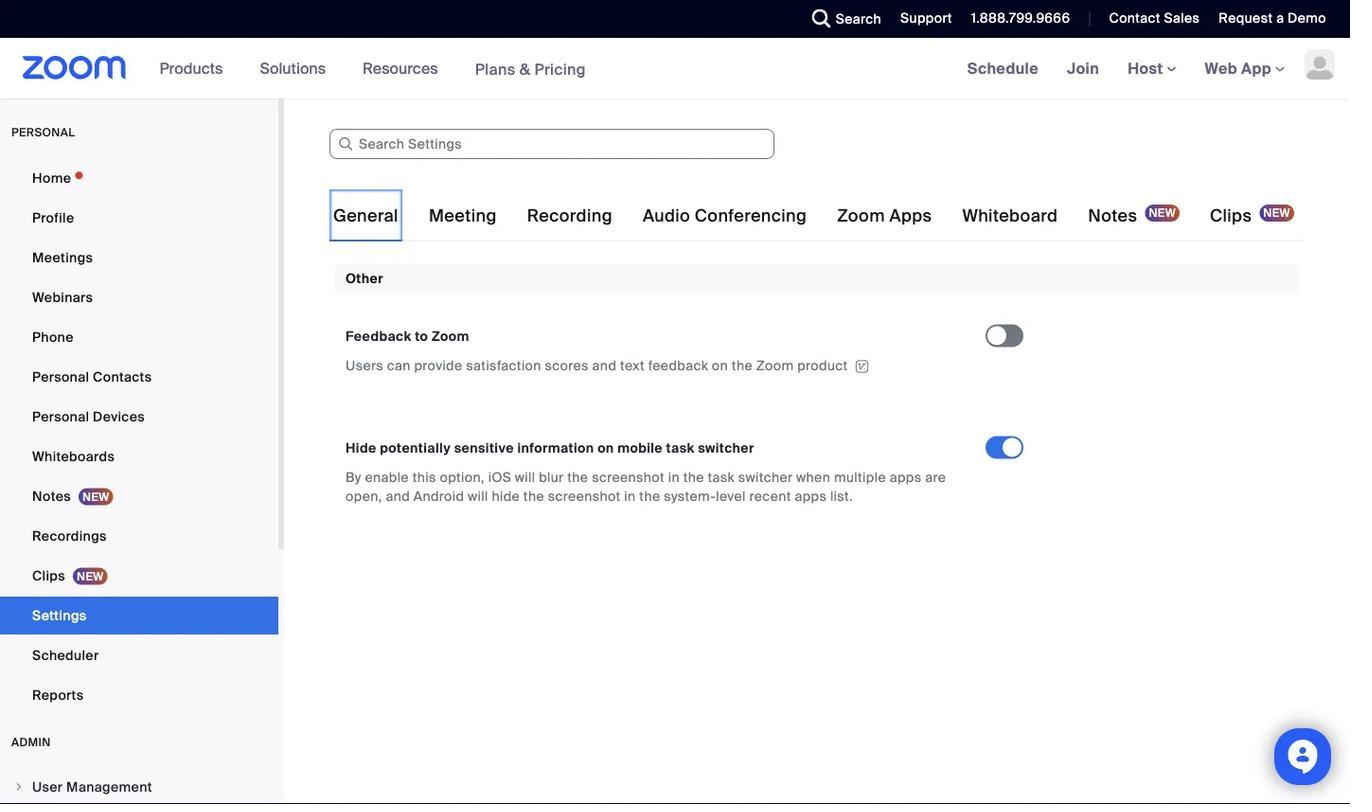 Task type: locate. For each thing, give the bounding box(es) containing it.
support version for feedback to zoom image
[[853, 360, 872, 373]]

user management
[[32, 778, 152, 796]]

this
[[413, 469, 436, 486]]

hide potentially sensitive information on mobile task switcher
[[346, 439, 755, 457]]

zoom right to on the left of the page
[[432, 328, 469, 345]]

zoom inside tabs of my account settings page tab list
[[837, 205, 885, 227]]

on
[[712, 357, 728, 375], [598, 439, 614, 457]]

meetings link
[[0, 239, 278, 277]]

1 horizontal spatial on
[[712, 357, 728, 375]]

personal for personal contacts
[[32, 368, 89, 385]]

task right mobile
[[666, 439, 695, 457]]

personal menu menu
[[0, 159, 278, 716]]

task up level
[[708, 469, 735, 486]]

whiteboards link
[[0, 438, 278, 475]]

screenshot down blur at the bottom left
[[548, 488, 621, 505]]

resources
[[363, 58, 438, 78]]

clips inside personal menu menu
[[32, 567, 65, 584]]

contact
[[1110, 9, 1161, 27]]

1 horizontal spatial will
[[515, 469, 536, 486]]

and
[[593, 357, 617, 375], [386, 488, 410, 505]]

plans & pricing link
[[475, 59, 586, 79], [475, 59, 586, 79]]

1 horizontal spatial notes
[[1089, 205, 1138, 227]]

0 horizontal spatial apps
[[795, 488, 827, 505]]

clips link
[[0, 557, 278, 595]]

recordings
[[32, 527, 107, 545]]

the right blur at the bottom left
[[568, 469, 589, 486]]

feedback
[[346, 328, 412, 345]]

1 vertical spatial apps
[[795, 488, 827, 505]]

0 vertical spatial zoom
[[837, 205, 885, 227]]

in up system-
[[668, 469, 680, 486]]

whiteboards
[[32, 448, 115, 465]]

user
[[32, 778, 63, 796]]

2 vertical spatial zoom
[[756, 357, 794, 375]]

0 horizontal spatial on
[[598, 439, 614, 457]]

the right feedback
[[732, 357, 753, 375]]

0 horizontal spatial task
[[666, 439, 695, 457]]

1 vertical spatial task
[[708, 469, 735, 486]]

in down mobile
[[624, 488, 636, 505]]

0 vertical spatial on
[[712, 357, 728, 375]]

personal
[[32, 368, 89, 385], [32, 408, 89, 425]]

android
[[414, 488, 464, 505]]

1 vertical spatial clips
[[32, 567, 65, 584]]

task
[[666, 439, 695, 457], [708, 469, 735, 486]]

1 horizontal spatial apps
[[890, 469, 922, 486]]

1 vertical spatial on
[[598, 439, 614, 457]]

enable
[[365, 469, 409, 486]]

the inside application
[[732, 357, 753, 375]]

will
[[515, 469, 536, 486], [468, 488, 488, 505]]

1 personal from the top
[[32, 368, 89, 385]]

notes inside personal menu menu
[[32, 487, 71, 505]]

solutions
[[260, 58, 326, 78]]

products
[[160, 58, 223, 78]]

on left mobile
[[598, 439, 614, 457]]

webinars
[[32, 288, 93, 306]]

1 vertical spatial personal
[[32, 408, 89, 425]]

contact sales link
[[1095, 0, 1205, 38], [1110, 9, 1200, 27]]

0 vertical spatial clips
[[1210, 205, 1252, 227]]

scheduler link
[[0, 636, 278, 674]]

0 horizontal spatial in
[[624, 488, 636, 505]]

users can provide satisfaction scores and text feedback on the zoom product application
[[346, 357, 969, 375]]

switcher up recent
[[739, 469, 793, 486]]

will right ios
[[515, 469, 536, 486]]

screenshot down mobile
[[592, 469, 665, 486]]

personal up 'whiteboards'
[[32, 408, 89, 425]]

0 vertical spatial in
[[668, 469, 680, 486]]

0 horizontal spatial will
[[468, 488, 488, 505]]

the
[[732, 357, 753, 375], [568, 469, 589, 486], [684, 469, 705, 486], [524, 488, 545, 505], [640, 488, 661, 505]]

web app button
[[1205, 58, 1285, 78]]

apps left are
[[890, 469, 922, 486]]

and down enable at the bottom left of page
[[386, 488, 410, 505]]

switcher up level
[[698, 439, 755, 457]]

the left system-
[[640, 488, 661, 505]]

apps down when
[[795, 488, 827, 505]]

0 vertical spatial switcher
[[698, 439, 755, 457]]

satisfaction
[[466, 357, 542, 375]]

scores
[[545, 357, 589, 375]]

0 vertical spatial and
[[593, 357, 617, 375]]

zoom logo image
[[23, 56, 127, 80]]

conferencing
[[695, 205, 807, 227]]

notes inside tabs of my account settings page tab list
[[1089, 205, 1138, 227]]

1 vertical spatial and
[[386, 488, 410, 505]]

text
[[620, 357, 645, 375]]

0 horizontal spatial clips
[[32, 567, 65, 584]]

information
[[518, 439, 594, 457]]

1.888.799.9666
[[972, 9, 1071, 27]]

pricing
[[535, 59, 586, 79]]

1 vertical spatial notes
[[32, 487, 71, 505]]

1 horizontal spatial clips
[[1210, 205, 1252, 227]]

on right feedback
[[712, 357, 728, 375]]

audio
[[643, 205, 691, 227]]

1 horizontal spatial and
[[593, 357, 617, 375]]

0 vertical spatial notes
[[1089, 205, 1138, 227]]

user management menu item
[[0, 769, 278, 804]]

when
[[797, 469, 831, 486]]

personal inside personal devices link
[[32, 408, 89, 425]]

personal down phone
[[32, 368, 89, 385]]

zoom
[[837, 205, 885, 227], [432, 328, 469, 345], [756, 357, 794, 375]]

2 personal from the top
[[32, 408, 89, 425]]

0 horizontal spatial and
[[386, 488, 410, 505]]

other element
[[334, 264, 1300, 529]]

to
[[415, 328, 428, 345]]

1 horizontal spatial in
[[668, 469, 680, 486]]

banner
[[0, 38, 1351, 100]]

blur
[[539, 469, 564, 486]]

whiteboard
[[963, 205, 1058, 227]]

clips
[[1210, 205, 1252, 227], [32, 567, 65, 584]]

and left text
[[593, 357, 617, 375]]

0 vertical spatial apps
[[890, 469, 922, 486]]

in
[[668, 469, 680, 486], [624, 488, 636, 505]]

zoom left product
[[756, 357, 794, 375]]

0 horizontal spatial zoom
[[432, 328, 469, 345]]

0 horizontal spatial notes
[[32, 487, 71, 505]]

products button
[[160, 38, 231, 99]]

zoom left apps
[[837, 205, 885, 227]]

&
[[520, 59, 531, 79]]

switcher inside by enable this option, ios will blur the screenshot in the task switcher when multiple apps are open, and android will hide the screenshot in the system-level recent apps list.
[[739, 469, 793, 486]]

1.888.799.9666 button
[[957, 0, 1075, 38], [972, 9, 1071, 27]]

apps
[[890, 469, 922, 486], [795, 488, 827, 505]]

1 horizontal spatial zoom
[[756, 357, 794, 375]]

contacts
[[93, 368, 152, 385]]

host button
[[1128, 58, 1177, 78]]

are
[[926, 469, 946, 486]]

schedule
[[968, 58, 1039, 78]]

screenshot
[[592, 469, 665, 486], [548, 488, 621, 505]]

home
[[32, 169, 71, 187]]

provide
[[414, 357, 463, 375]]

system-
[[664, 488, 716, 505]]

can
[[387, 357, 411, 375]]

switcher
[[698, 439, 755, 457], [739, 469, 793, 486]]

request
[[1219, 9, 1273, 27]]

support link
[[887, 0, 957, 38], [901, 9, 953, 27]]

1 vertical spatial zoom
[[432, 328, 469, 345]]

2 horizontal spatial zoom
[[837, 205, 885, 227]]

will down option,
[[468, 488, 488, 505]]

personal inside personal contacts link
[[32, 368, 89, 385]]

1 horizontal spatial task
[[708, 469, 735, 486]]

task inside by enable this option, ios will blur the screenshot in the task switcher when multiple apps are open, and android will hide the screenshot in the system-level recent apps list.
[[708, 469, 735, 486]]

and inside application
[[593, 357, 617, 375]]

1 vertical spatial switcher
[[739, 469, 793, 486]]

0 vertical spatial personal
[[32, 368, 89, 385]]

0 vertical spatial task
[[666, 439, 695, 457]]



Task type: vqa. For each thing, say whether or not it's contained in the screenshot.
Card for template Digital Marketing Canvas element
no



Task type: describe. For each thing, give the bounding box(es) containing it.
join
[[1067, 58, 1100, 78]]

general
[[333, 205, 399, 227]]

plans
[[475, 59, 516, 79]]

contact sales
[[1110, 9, 1200, 27]]

level
[[716, 488, 746, 505]]

phone link
[[0, 318, 278, 356]]

home link
[[0, 159, 278, 197]]

reports link
[[0, 676, 278, 714]]

recent
[[750, 488, 792, 505]]

demo
[[1288, 9, 1327, 27]]

meetings navigation
[[953, 38, 1351, 100]]

personal for personal devices
[[32, 408, 89, 425]]

the up system-
[[684, 469, 705, 486]]

settings
[[32, 607, 87, 624]]

admin
[[11, 735, 51, 750]]

1 vertical spatial screenshot
[[548, 488, 621, 505]]

resources button
[[363, 38, 447, 99]]

list.
[[831, 488, 853, 505]]

multiple
[[834, 469, 886, 486]]

zoom inside application
[[756, 357, 794, 375]]

recordings link
[[0, 517, 278, 555]]

personal
[[11, 125, 75, 140]]

feedback
[[648, 357, 709, 375]]

0 vertical spatial will
[[515, 469, 536, 486]]

apps
[[890, 205, 932, 227]]

product
[[798, 357, 848, 375]]

web app
[[1205, 58, 1272, 78]]

join link
[[1053, 38, 1114, 99]]

host
[[1128, 58, 1167, 78]]

web
[[1205, 58, 1238, 78]]

0 vertical spatial screenshot
[[592, 469, 665, 486]]

search
[[836, 10, 882, 27]]

management
[[66, 778, 152, 796]]

meeting
[[429, 205, 497, 227]]

settings link
[[0, 597, 278, 635]]

phone
[[32, 328, 74, 346]]

audio conferencing
[[643, 205, 807, 227]]

1 vertical spatial in
[[624, 488, 636, 505]]

schedule link
[[953, 38, 1053, 99]]

potentially
[[380, 439, 451, 457]]

search button
[[798, 0, 887, 38]]

solutions button
[[260, 38, 334, 99]]

support
[[901, 9, 953, 27]]

personal contacts link
[[0, 358, 278, 396]]

product information navigation
[[145, 38, 600, 100]]

sales
[[1165, 9, 1200, 27]]

open,
[[346, 488, 382, 505]]

tabs of my account settings page tab list
[[330, 189, 1298, 242]]

webinars link
[[0, 278, 278, 316]]

users can provide satisfaction scores and text feedback on the zoom product
[[346, 357, 848, 375]]

hide
[[492, 488, 520, 505]]

and inside by enable this option, ios will blur the screenshot in the task switcher when multiple apps are open, and android will hide the screenshot in the system-level recent apps list.
[[386, 488, 410, 505]]

Search Settings text field
[[330, 129, 775, 159]]

users
[[346, 357, 384, 375]]

devices
[[93, 408, 145, 425]]

request a demo
[[1219, 9, 1327, 27]]

profile link
[[0, 199, 278, 237]]

1 vertical spatial will
[[468, 488, 488, 505]]

banner containing products
[[0, 38, 1351, 100]]

a
[[1277, 9, 1285, 27]]

other
[[346, 270, 384, 287]]

hide
[[346, 439, 377, 457]]

by enable this option, ios will blur the screenshot in the task switcher when multiple apps are open, and android will hide the screenshot in the system-level recent apps list.
[[346, 469, 946, 505]]

plans & pricing
[[475, 59, 586, 79]]

notes link
[[0, 477, 278, 515]]

zoom apps
[[837, 205, 932, 227]]

mobile
[[618, 439, 663, 457]]

ios
[[488, 469, 512, 486]]

reports
[[32, 686, 84, 704]]

on inside users can provide satisfaction scores and text feedback on the zoom product application
[[712, 357, 728, 375]]

recording
[[527, 205, 613, 227]]

meetings
[[32, 249, 93, 266]]

personal devices link
[[0, 398, 278, 436]]

by
[[346, 469, 362, 486]]

option,
[[440, 469, 485, 486]]

scheduler
[[32, 646, 99, 664]]

app
[[1242, 58, 1272, 78]]

clips inside tabs of my account settings page tab list
[[1210, 205, 1252, 227]]

personal contacts
[[32, 368, 152, 385]]

profile picture image
[[1305, 49, 1335, 80]]

right image
[[13, 781, 25, 793]]

the down blur at the bottom left
[[524, 488, 545, 505]]

profile
[[32, 209, 74, 226]]

personal devices
[[32, 408, 145, 425]]



